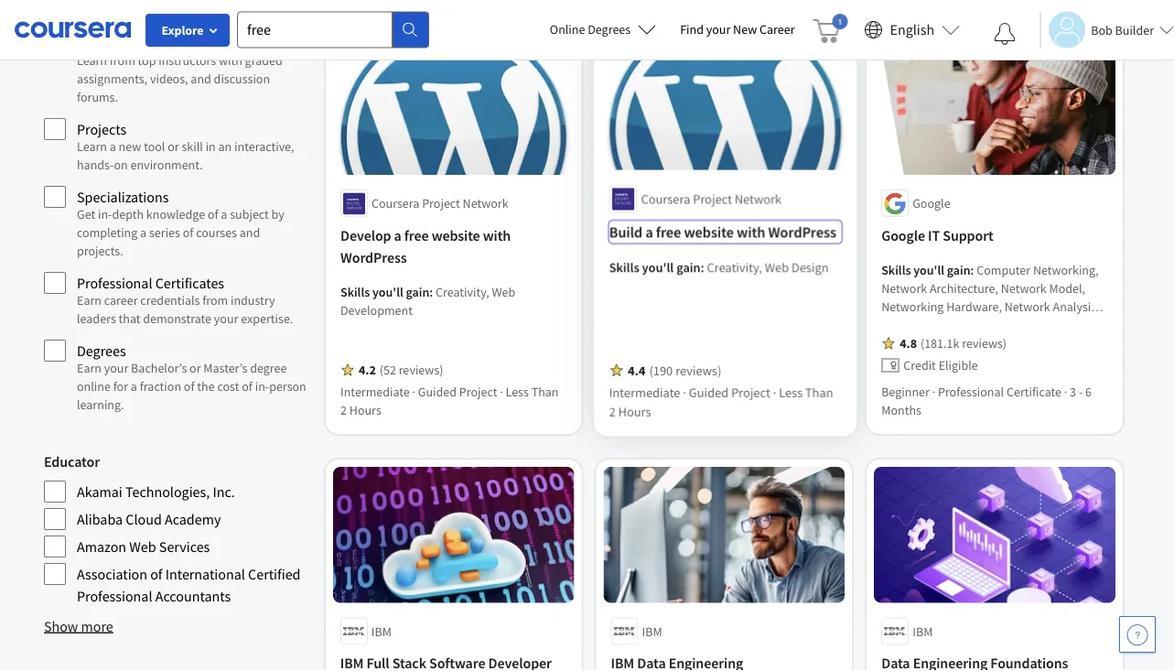 Task type: describe. For each thing, give the bounding box(es) containing it.
less for develop a free website with wordpress
[[506, 384, 529, 400]]

beginner · professional certificate · 3 - 6 months
[[882, 384, 1092, 418]]

with for build a free website with wordpress
[[736, 224, 765, 243]]

hands- for a
[[77, 157, 114, 173]]

a inside learn a new tool or skill in an interactive, hands-on environment.
[[110, 138, 116, 155]]

educator
[[44, 452, 100, 471]]

-
[[1079, 384, 1083, 400]]

google for google it support
[[882, 226, 926, 245]]

series
[[149, 224, 180, 241]]

1 vertical spatial degrees
[[77, 342, 126, 360]]

professional certificates
[[77, 274, 224, 292]]

relevant
[[129, 0, 173, 1]]

videos,
[[150, 70, 188, 87]]

develop a free website with wordpress link
[[340, 224, 567, 268]]

google it support
[[882, 226, 994, 245]]

association
[[77, 565, 147, 583]]

reviews) for google
[[962, 335, 1007, 352]]

coursera image
[[15, 15, 131, 44]]

projects
[[77, 120, 126, 138]]

person
[[269, 378, 307, 395]]

What do you want to learn? text field
[[237, 11, 393, 48]]

(52
[[379, 362, 396, 378]]

from inside learn from top instructors with graded assignments, videos, and discussion forums.
[[110, 52, 135, 69]]

for
[[113, 378, 128, 395]]

explore button
[[146, 14, 230, 47]]

leaders
[[77, 310, 116, 327]]

academy
[[165, 510, 221, 528]]

services
[[159, 537, 210, 556]]

wordpress for build a free website with wordpress
[[767, 224, 835, 243]]

show notifications image
[[994, 23, 1016, 45]]

expertise.
[[241, 310, 293, 327]]

english
[[890, 21, 935, 39]]

get in-depth knowledge of a subject by completing a series of courses and projects.
[[77, 206, 285, 259]]

that
[[119, 310, 141, 327]]

the
[[197, 378, 215, 395]]

under
[[217, 0, 249, 1]]

your inside earn career credentials from industry leaders that demonstrate your expertise.
[[214, 310, 238, 327]]

build a free website with wordpress link
[[610, 222, 840, 245]]

creativity, inside creativity, web development
[[436, 284, 489, 300]]

educator group
[[44, 450, 307, 608]]

free for build
[[657, 224, 681, 243]]

demonstrate
[[143, 310, 212, 327]]

wordpress for develop a free website with wordpress
[[340, 248, 407, 266]]

2 ibm from the left
[[642, 623, 662, 639]]

bachelor's
[[131, 360, 187, 376]]

inc.
[[213, 483, 235, 501]]

(181.1k
[[921, 335, 960, 352]]

hands- for job-
[[103, 3, 140, 19]]

learn for courses
[[77, 52, 107, 69]]

assignments,
[[77, 70, 148, 87]]

a inside build a free website with wordpress link
[[646, 224, 654, 243]]

build for build a free website with wordpress
[[610, 224, 643, 243]]

find
[[680, 21, 704, 38]]

intermediate · guided project · less than 2 hours for build
[[610, 384, 832, 419]]

show more button
[[44, 615, 113, 637]]

develop a free website with wordpress
[[340, 226, 511, 266]]

6 · from the left
[[772, 384, 775, 401]]

website for develop
[[432, 226, 480, 245]]

6
[[1086, 384, 1092, 400]]

0 horizontal spatial you'll
[[372, 284, 403, 300]]

credit eligible
[[904, 357, 979, 374]]

a left series
[[140, 224, 147, 241]]

than for develop a free website with wordpress
[[531, 384, 559, 400]]

or inside learn a new tool or skill in an interactive, hands-on environment.
[[168, 138, 179, 155]]

skill
[[182, 138, 203, 155]]

reviews) for build
[[676, 362, 721, 378]]

cloud
[[126, 510, 162, 528]]

online
[[550, 21, 585, 38]]

top
[[138, 52, 156, 69]]

projects.
[[77, 243, 123, 259]]

web for amazon web services
[[129, 537, 156, 556]]

in- inside earn your bachelor's or master's degree online for a fraction of the cost of in-person learning.
[[255, 378, 269, 395]]

gain for support
[[947, 262, 971, 278]]

2 for build a free website with wordpress
[[610, 403, 617, 419]]

in inside learn a new tool or skill in an interactive, hands-on environment.
[[206, 138, 216, 155]]

of right "cost"
[[242, 378, 253, 395]]

learning.
[[77, 396, 124, 413]]

less for build a free website with wordpress
[[778, 384, 801, 401]]

career
[[104, 292, 138, 309]]

specializations
[[77, 188, 169, 206]]

international
[[165, 565, 245, 583]]

on for environment.
[[114, 157, 128, 173]]

in- inside get in-depth knowledge of a subject by completing a series of courses and projects.
[[98, 206, 112, 222]]

development
[[340, 302, 413, 319]]

0 vertical spatial creativity,
[[707, 261, 761, 277]]

hours for build a free website with wordpress
[[619, 403, 652, 419]]

4.4
[[629, 362, 646, 378]]

beginner
[[882, 384, 930, 400]]

3
[[1070, 384, 1077, 400]]

2 · from the left
[[500, 384, 503, 400]]

1 · from the left
[[412, 384, 416, 400]]

learn for projects
[[77, 138, 107, 155]]

and inside learn from top instructors with graded assignments, videos, and discussion forums.
[[191, 70, 211, 87]]

0 horizontal spatial :
[[429, 284, 433, 300]]

show more
[[44, 617, 113, 635]]

guided for develop
[[418, 384, 457, 400]]

2 inside build job-relevant skills in under 2 hours with hands-on tutorials.
[[252, 0, 258, 1]]

interactive,
[[234, 138, 294, 155]]

association of international certified professional accountants
[[77, 565, 301, 605]]

develop
[[340, 226, 391, 245]]

master's
[[204, 360, 248, 376]]

you'll for a
[[643, 261, 674, 277]]

build a free website with wordpress
[[610, 224, 835, 243]]

skills you'll gain : creativity, web design
[[610, 261, 827, 277]]

design
[[790, 261, 827, 277]]

cost
[[217, 378, 239, 395]]

0 vertical spatial professional
[[77, 274, 152, 292]]

courses
[[196, 224, 237, 241]]

skills for build
[[610, 261, 640, 277]]

credentials
[[140, 292, 200, 309]]

amazon
[[77, 537, 126, 556]]

coursera project network for develop
[[371, 195, 508, 212]]

certified
[[248, 565, 301, 583]]

1 ibm from the left
[[371, 623, 392, 639]]

industry
[[231, 292, 275, 309]]

free for develop
[[404, 226, 429, 245]]



Task type: vqa. For each thing, say whether or not it's contained in the screenshot.


Task type: locate. For each thing, give the bounding box(es) containing it.
1 horizontal spatial wordpress
[[767, 224, 835, 243]]

you'll for it
[[914, 262, 945, 278]]

4.8 (181.1k reviews)
[[900, 335, 1007, 352]]

a up skills you'll gain : creativity, web design
[[646, 224, 654, 243]]

0 horizontal spatial ibm
[[371, 623, 392, 639]]

0 vertical spatial google
[[913, 195, 951, 212]]

creativity, web development
[[340, 284, 515, 319]]

bob builder
[[1092, 22, 1155, 38]]

1 horizontal spatial guided
[[689, 384, 728, 401]]

degrees inside dropdown button
[[588, 21, 631, 38]]

your inside earn your bachelor's or master's degree online for a fraction of the cost of in-person learning.
[[104, 360, 128, 376]]

creativity, down "develop a free website with wordpress" link
[[436, 284, 489, 300]]

0 vertical spatial or
[[168, 138, 179, 155]]

hands- inside build job-relevant skills in under 2 hours with hands-on tutorials.
[[103, 3, 140, 19]]

1 vertical spatial hands-
[[77, 157, 114, 173]]

1 horizontal spatial web
[[492, 284, 515, 300]]

1 horizontal spatial reviews)
[[676, 362, 721, 378]]

ibm
[[371, 623, 392, 639], [642, 623, 662, 639], [913, 623, 933, 639]]

1 vertical spatial your
[[214, 310, 238, 327]]

skills you'll gain :
[[882, 262, 977, 278], [340, 284, 436, 300]]

online
[[77, 378, 111, 395]]

of down the knowledge
[[183, 224, 194, 241]]

0 horizontal spatial wordpress
[[340, 248, 407, 266]]

network for build a free website with wordpress
[[734, 193, 781, 209]]

coursera
[[642, 193, 690, 209], [371, 195, 419, 212]]

: down build a free website with wordpress
[[701, 261, 704, 277]]

2 horizontal spatial web
[[764, 261, 788, 277]]

skills you'll gain : up development
[[340, 284, 436, 300]]

of down amazon web services
[[150, 565, 163, 583]]

1 horizontal spatial less
[[778, 384, 801, 401]]

it
[[928, 226, 940, 245]]

0 horizontal spatial coursera project network
[[371, 195, 508, 212]]

or right tool
[[168, 138, 179, 155]]

0 horizontal spatial 2
[[252, 0, 258, 1]]

: for support
[[971, 262, 975, 278]]

:
[[701, 261, 704, 277], [971, 262, 975, 278], [429, 284, 433, 300]]

environment.
[[130, 157, 203, 173]]

2 vertical spatial your
[[104, 360, 128, 376]]

free
[[657, 224, 681, 243], [404, 226, 429, 245]]

degrees down leaders
[[77, 342, 126, 360]]

new
[[119, 138, 141, 155]]

: for free
[[701, 261, 704, 277]]

1 horizontal spatial from
[[203, 292, 228, 309]]

professional down "eligible" on the right of page
[[938, 384, 1005, 400]]

0 horizontal spatial build
[[77, 0, 105, 1]]

a
[[110, 138, 116, 155], [221, 206, 227, 222], [140, 224, 147, 241], [646, 224, 654, 243], [394, 226, 401, 245], [131, 378, 137, 395]]

google left it
[[882, 226, 926, 245]]

in- up completing
[[98, 206, 112, 222]]

in- down degree
[[255, 378, 269, 395]]

1 vertical spatial in
[[206, 138, 216, 155]]

1 vertical spatial web
[[492, 284, 515, 300]]

hours down 4.4
[[619, 403, 652, 419]]

discussion
[[214, 70, 270, 87]]

0 vertical spatial build
[[77, 0, 105, 1]]

from up assignments,
[[110, 52, 135, 69]]

1 horizontal spatial intermediate · guided project · less than 2 hours
[[610, 384, 832, 419]]

0 horizontal spatial than
[[531, 384, 559, 400]]

0 vertical spatial hands-
[[103, 3, 140, 19]]

free up skills you'll gain : creativity, web design
[[657, 224, 681, 243]]

google for google
[[913, 195, 951, 212]]

gain down support
[[947, 262, 971, 278]]

1 horizontal spatial intermediate
[[610, 384, 681, 401]]

1 vertical spatial build
[[610, 224, 643, 243]]

on down new
[[114, 157, 128, 173]]

in left an
[[206, 138, 216, 155]]

with for learn from top instructors with graded assignments, videos, and discussion forums.
[[219, 52, 242, 69]]

1 horizontal spatial and
[[240, 224, 260, 241]]

with inside learn from top instructors with graded assignments, videos, and discussion forums.
[[219, 52, 242, 69]]

free right develop
[[404, 226, 429, 245]]

on down relevant
[[140, 3, 154, 19]]

wordpress down develop
[[340, 248, 407, 266]]

months
[[882, 402, 922, 418]]

0 horizontal spatial your
[[104, 360, 128, 376]]

in inside build job-relevant skills in under 2 hours with hands-on tutorials.
[[205, 0, 215, 1]]

depth
[[112, 206, 144, 222]]

forums.
[[77, 89, 118, 105]]

find your new career
[[680, 21, 795, 38]]

find your new career link
[[671, 18, 804, 41]]

website for build
[[684, 224, 733, 243]]

1 horizontal spatial than
[[804, 384, 832, 401]]

reviews) for develop
[[399, 362, 443, 378]]

0 vertical spatial degrees
[[588, 21, 631, 38]]

certificate
[[1007, 384, 1062, 400]]

1 horizontal spatial free
[[657, 224, 681, 243]]

hands- down projects
[[77, 157, 114, 173]]

on for tutorials.
[[140, 3, 154, 19]]

gain
[[677, 261, 701, 277], [947, 262, 971, 278], [406, 284, 429, 300]]

0 horizontal spatial guided
[[418, 384, 457, 400]]

intermediate · guided project · less than 2 hours down 4.2 (52 reviews)
[[340, 384, 559, 418]]

and down instructors
[[191, 70, 211, 87]]

1 vertical spatial wordpress
[[340, 248, 407, 266]]

coursera project network up build a free website with wordpress
[[642, 193, 781, 209]]

alibaba
[[77, 510, 123, 528]]

online degrees button
[[535, 9, 671, 49]]

2 horizontal spatial skills
[[882, 262, 911, 278]]

1 hours from the left
[[349, 402, 381, 418]]

1 learn from the top
[[77, 52, 107, 69]]

a up courses
[[221, 206, 227, 222]]

2 horizontal spatial your
[[707, 21, 731, 38]]

1 vertical spatial or
[[190, 360, 201, 376]]

1 intermediate from the left
[[340, 384, 410, 400]]

1 guided from the left
[[418, 384, 457, 400]]

with inside develop a free website with wordpress
[[483, 226, 511, 245]]

2 horizontal spatial gain
[[947, 262, 971, 278]]

·
[[412, 384, 416, 400], [500, 384, 503, 400], [933, 384, 936, 400], [1065, 384, 1068, 400], [683, 384, 686, 401], [772, 384, 775, 401]]

: down support
[[971, 262, 975, 278]]

2 guided from the left
[[689, 384, 728, 401]]

earn up online
[[77, 360, 102, 376]]

1 horizontal spatial skills
[[610, 261, 640, 277]]

2 horizontal spatial 2
[[610, 403, 617, 419]]

0 horizontal spatial intermediate · guided project · less than 2 hours
[[340, 384, 559, 418]]

0 horizontal spatial website
[[432, 226, 480, 245]]

1 horizontal spatial in-
[[255, 378, 269, 395]]

your right find
[[707, 21, 731, 38]]

with for develop a free website with wordpress
[[483, 226, 511, 245]]

than
[[531, 384, 559, 400], [804, 384, 832, 401]]

0 vertical spatial from
[[110, 52, 135, 69]]

degrees right online
[[588, 21, 631, 38]]

0 vertical spatial web
[[764, 261, 788, 277]]

2 vertical spatial web
[[129, 537, 156, 556]]

2 intermediate · guided project · less than 2 hours from the left
[[610, 384, 832, 419]]

0 horizontal spatial hours
[[349, 402, 381, 418]]

gain down build a free website with wordpress
[[677, 261, 701, 277]]

coursera project network for build
[[642, 193, 781, 209]]

0 vertical spatial learn
[[77, 52, 107, 69]]

4.4 (190 reviews)
[[629, 362, 721, 378]]

None search field
[[237, 11, 429, 48]]

web inside educator group
[[129, 537, 156, 556]]

1 vertical spatial creativity,
[[436, 284, 489, 300]]

0 vertical spatial skills you'll gain :
[[882, 262, 977, 278]]

0 horizontal spatial skills
[[340, 284, 370, 300]]

2 hours from the left
[[619, 403, 652, 419]]

learn up assignments,
[[77, 52, 107, 69]]

gain up development
[[406, 284, 429, 300]]

2 earn from the top
[[77, 360, 102, 376]]

1 horizontal spatial ibm
[[642, 623, 662, 639]]

your down industry
[[214, 310, 238, 327]]

help center image
[[1127, 624, 1149, 645]]

1 horizontal spatial degrees
[[588, 21, 631, 38]]

learn
[[77, 52, 107, 69], [77, 138, 107, 155]]

1 earn from the top
[[77, 292, 102, 309]]

on
[[140, 3, 154, 19], [114, 157, 128, 173]]

a right develop
[[394, 226, 401, 245]]

with inside build job-relevant skills in under 2 hours with hands-on tutorials.
[[77, 3, 101, 19]]

shopping cart: 1 item image
[[814, 14, 848, 43]]

coursera for build
[[642, 193, 690, 209]]

1 horizontal spatial :
[[701, 261, 704, 277]]

0 vertical spatial in-
[[98, 206, 112, 222]]

gain for free
[[677, 261, 701, 277]]

hands- down job-
[[103, 3, 140, 19]]

1 vertical spatial google
[[882, 226, 926, 245]]

1 than from the left
[[531, 384, 559, 400]]

learn from top instructors with graded assignments, videos, and discussion forums.
[[77, 52, 283, 105]]

of left the
[[184, 378, 195, 395]]

creativity, down build a free website with wordpress link
[[707, 261, 761, 277]]

2 vertical spatial professional
[[77, 587, 152, 605]]

0 horizontal spatial or
[[168, 138, 179, 155]]

hands- inside learn a new tool or skill in an interactive, hands-on environment.
[[77, 157, 114, 173]]

your for bachelor's
[[104, 360, 128, 376]]

coursera up build a free website with wordpress
[[642, 193, 690, 209]]

web for creativity, web development
[[492, 284, 515, 300]]

accountants
[[155, 587, 231, 605]]

3 ibm from the left
[[913, 623, 933, 639]]

a left new
[[110, 138, 116, 155]]

1 horizontal spatial build
[[610, 224, 643, 243]]

1 horizontal spatial you'll
[[643, 261, 674, 277]]

career
[[760, 21, 795, 38]]

website inside develop a free website with wordpress
[[432, 226, 480, 245]]

build job-relevant skills in under 2 hours with hands-on tutorials.
[[77, 0, 291, 19]]

2 than from the left
[[804, 384, 832, 401]]

hours for develop a free website with wordpress
[[349, 402, 381, 418]]

1 horizontal spatial gain
[[677, 261, 701, 277]]

2 horizontal spatial you'll
[[914, 262, 945, 278]]

1 horizontal spatial 2
[[340, 402, 347, 418]]

2
[[252, 0, 258, 1], [340, 402, 347, 418], [610, 403, 617, 419]]

job-
[[108, 0, 129, 1]]

learn inside learn from top instructors with graded assignments, videos, and discussion forums.
[[77, 52, 107, 69]]

builder
[[1116, 22, 1155, 38]]

3 · from the left
[[933, 384, 936, 400]]

intermediate · guided project · less than 2 hours for develop
[[340, 384, 559, 418]]

1 horizontal spatial or
[[190, 360, 201, 376]]

0 horizontal spatial from
[[110, 52, 135, 69]]

4.2 (52 reviews)
[[359, 362, 443, 378]]

intermediate down 4.2
[[340, 384, 410, 400]]

2 less from the left
[[778, 384, 801, 401]]

new
[[733, 21, 757, 38]]

1 horizontal spatial hours
[[619, 403, 652, 419]]

(190
[[650, 362, 673, 378]]

your inside 'link'
[[707, 21, 731, 38]]

google up it
[[913, 195, 951, 212]]

intermediate
[[340, 384, 410, 400], [610, 384, 681, 401]]

earn career credentials from industry leaders that demonstrate your expertise.
[[77, 292, 293, 327]]

0 horizontal spatial less
[[506, 384, 529, 400]]

earn for professional certificates
[[77, 292, 102, 309]]

guided down 4.2 (52 reviews)
[[418, 384, 457, 400]]

a inside develop a free website with wordpress
[[394, 226, 401, 245]]

tutorials.
[[157, 3, 205, 19]]

0 vertical spatial earn
[[77, 292, 102, 309]]

2 intermediate from the left
[[610, 384, 681, 401]]

intermediate · guided project · less than 2 hours down 4.4 (190 reviews)
[[610, 384, 832, 419]]

knowledge
[[146, 206, 205, 222]]

your up the for on the left of the page
[[104, 360, 128, 376]]

free inside develop a free website with wordpress
[[404, 226, 429, 245]]

from inside earn career credentials from industry leaders that demonstrate your expertise.
[[203, 292, 228, 309]]

website up skills you'll gain : creativity, web design
[[684, 224, 733, 243]]

a inside earn your bachelor's or master's degree online for a fraction of the cost of in-person learning.
[[131, 378, 137, 395]]

build for build job-relevant skills in under 2 hours with hands-on tutorials.
[[77, 0, 105, 1]]

less
[[506, 384, 529, 400], [778, 384, 801, 401]]

hours down 4.2
[[349, 402, 381, 418]]

5 · from the left
[[683, 384, 686, 401]]

2 learn from the top
[[77, 138, 107, 155]]

of up courses
[[208, 206, 218, 222]]

2 horizontal spatial ibm
[[913, 623, 933, 639]]

than for build a free website with wordpress
[[804, 384, 832, 401]]

akamai technologies, inc.
[[77, 483, 235, 501]]

instructors
[[159, 52, 216, 69]]

earn for degrees
[[77, 360, 102, 376]]

earn inside earn career credentials from industry leaders that demonstrate your expertise.
[[77, 292, 102, 309]]

0 vertical spatial wordpress
[[767, 224, 835, 243]]

professional inside association of international certified professional accountants
[[77, 587, 152, 605]]

1 horizontal spatial coursera
[[642, 193, 690, 209]]

project
[[693, 193, 732, 209], [422, 195, 460, 212], [459, 384, 497, 400], [731, 384, 769, 401]]

coursera up develop
[[371, 195, 419, 212]]

get
[[77, 206, 95, 222]]

1 horizontal spatial skills you'll gain :
[[882, 262, 977, 278]]

0 horizontal spatial in-
[[98, 206, 112, 222]]

0 horizontal spatial web
[[129, 537, 156, 556]]

earn up leaders
[[77, 292, 102, 309]]

website inside build a free website with wordpress link
[[684, 224, 733, 243]]

and inside get in-depth knowledge of a subject by completing a series of courses and projects.
[[240, 224, 260, 241]]

hours
[[261, 0, 291, 1]]

google it support link
[[882, 224, 1109, 246]]

of inside association of international certified professional accountants
[[150, 565, 163, 583]]

build inside build job-relevant skills in under 2 hours with hands-on tutorials.
[[77, 0, 105, 1]]

earn
[[77, 292, 102, 309], [77, 360, 102, 376]]

1 vertical spatial on
[[114, 157, 128, 173]]

intermediate down 4.4
[[610, 384, 681, 401]]

wordpress inside develop a free website with wordpress
[[340, 248, 407, 266]]

eligible
[[939, 357, 979, 374]]

professional down projects.
[[77, 274, 152, 292]]

1 horizontal spatial on
[[140, 3, 154, 19]]

professional down association
[[77, 587, 152, 605]]

0 horizontal spatial creativity,
[[436, 284, 489, 300]]

1 vertical spatial professional
[[938, 384, 1005, 400]]

on inside build job-relevant skills in under 2 hours with hands-on tutorials.
[[140, 3, 154, 19]]

guided
[[418, 384, 457, 400], [689, 384, 728, 401]]

0 horizontal spatial skills you'll gain :
[[340, 284, 436, 300]]

skills for google
[[882, 262, 911, 278]]

1 horizontal spatial creativity,
[[707, 261, 761, 277]]

online degrees
[[550, 21, 631, 38]]

completing
[[77, 224, 138, 241]]

support
[[943, 226, 994, 245]]

earn inside earn your bachelor's or master's degree online for a fraction of the cost of in-person learning.
[[77, 360, 102, 376]]

guided down 4.4 (190 reviews)
[[689, 384, 728, 401]]

reviews) up "eligible" on the right of page
[[962, 335, 1007, 352]]

: down develop a free website with wordpress
[[429, 284, 433, 300]]

english button
[[857, 0, 968, 60]]

2 horizontal spatial :
[[971, 262, 975, 278]]

website up creativity, web development at the left top of the page
[[432, 226, 480, 245]]

4.8
[[900, 335, 917, 352]]

in right skills
[[205, 0, 215, 1]]

1 less from the left
[[506, 384, 529, 400]]

1 horizontal spatial coursera project network
[[642, 193, 781, 209]]

professional
[[77, 274, 152, 292], [938, 384, 1005, 400], [77, 587, 152, 605]]

amazon web services
[[77, 537, 210, 556]]

learn inside learn a new tool or skill in an interactive, hands-on environment.
[[77, 138, 107, 155]]

1 horizontal spatial website
[[684, 224, 733, 243]]

wordpress
[[767, 224, 835, 243], [340, 248, 407, 266]]

1 horizontal spatial network
[[734, 193, 781, 209]]

1 horizontal spatial your
[[214, 310, 238, 327]]

0 vertical spatial on
[[140, 3, 154, 19]]

intermediate for develop a free website with wordpress
[[340, 384, 410, 400]]

coursera project network up "develop a free website with wordpress" link
[[371, 195, 508, 212]]

reviews) right the (190
[[676, 362, 721, 378]]

from left industry
[[203, 292, 228, 309]]

web down 'cloud'
[[129, 537, 156, 556]]

0 horizontal spatial gain
[[406, 284, 429, 300]]

web left design
[[764, 261, 788, 277]]

your for new
[[707, 21, 731, 38]]

more
[[81, 617, 113, 635]]

0 vertical spatial in
[[205, 0, 215, 1]]

1 vertical spatial and
[[240, 224, 260, 241]]

0 horizontal spatial on
[[114, 157, 128, 173]]

intermediate for build a free website with wordpress
[[610, 384, 681, 401]]

bob builder button
[[1040, 11, 1175, 48]]

in
[[205, 0, 215, 1], [206, 138, 216, 155]]

and down subject
[[240, 224, 260, 241]]

4 · from the left
[[1065, 384, 1068, 400]]

0 horizontal spatial and
[[191, 70, 211, 87]]

by
[[272, 206, 285, 222]]

2 horizontal spatial reviews)
[[962, 335, 1007, 352]]

you'll down it
[[914, 262, 945, 278]]

fraction
[[140, 378, 181, 395]]

network for develop a free website with wordpress
[[463, 195, 508, 212]]

web inside creativity, web development
[[492, 284, 515, 300]]

on inside learn a new tool or skill in an interactive, hands-on environment.
[[114, 157, 128, 173]]

web down "develop a free website with wordpress" link
[[492, 284, 515, 300]]

show
[[44, 617, 78, 635]]

subject
[[230, 206, 269, 222]]

wordpress up design
[[767, 224, 835, 243]]

1 vertical spatial learn
[[77, 138, 107, 155]]

technologies,
[[125, 483, 210, 501]]

or up the
[[190, 360, 201, 376]]

1 vertical spatial earn
[[77, 360, 102, 376]]

bob
[[1092, 22, 1113, 38]]

certificates
[[155, 274, 224, 292]]

skills you'll gain : down it
[[882, 262, 977, 278]]

courses
[[77, 34, 126, 52]]

you'll up development
[[372, 284, 403, 300]]

network up "develop a free website with wordpress" link
[[463, 195, 508, 212]]

google
[[913, 195, 951, 212], [882, 226, 926, 245]]

0 horizontal spatial degrees
[[77, 342, 126, 360]]

coursera for develop
[[371, 195, 419, 212]]

2 for develop a free website with wordpress
[[340, 402, 347, 418]]

network up build a free website with wordpress link
[[734, 193, 781, 209]]

professional inside beginner · professional certificate · 3 - 6 months
[[938, 384, 1005, 400]]

1 intermediate · guided project · less than 2 hours from the left
[[340, 384, 559, 418]]

0 horizontal spatial reviews)
[[399, 362, 443, 378]]

a right the for on the left of the page
[[131, 378, 137, 395]]

guided for build
[[689, 384, 728, 401]]

reviews) right (52
[[399, 362, 443, 378]]

0 vertical spatial and
[[191, 70, 211, 87]]

earn your bachelor's or master's degree online for a fraction of the cost of in-person learning.
[[77, 360, 307, 413]]

learn left new
[[77, 138, 107, 155]]

or inside earn your bachelor's or master's degree online for a fraction of the cost of in-person learning.
[[190, 360, 201, 376]]

learn a new tool or skill in an interactive, hands-on environment.
[[77, 138, 294, 173]]

0 horizontal spatial network
[[463, 195, 508, 212]]

you'll down build a free website with wordpress
[[643, 261, 674, 277]]



